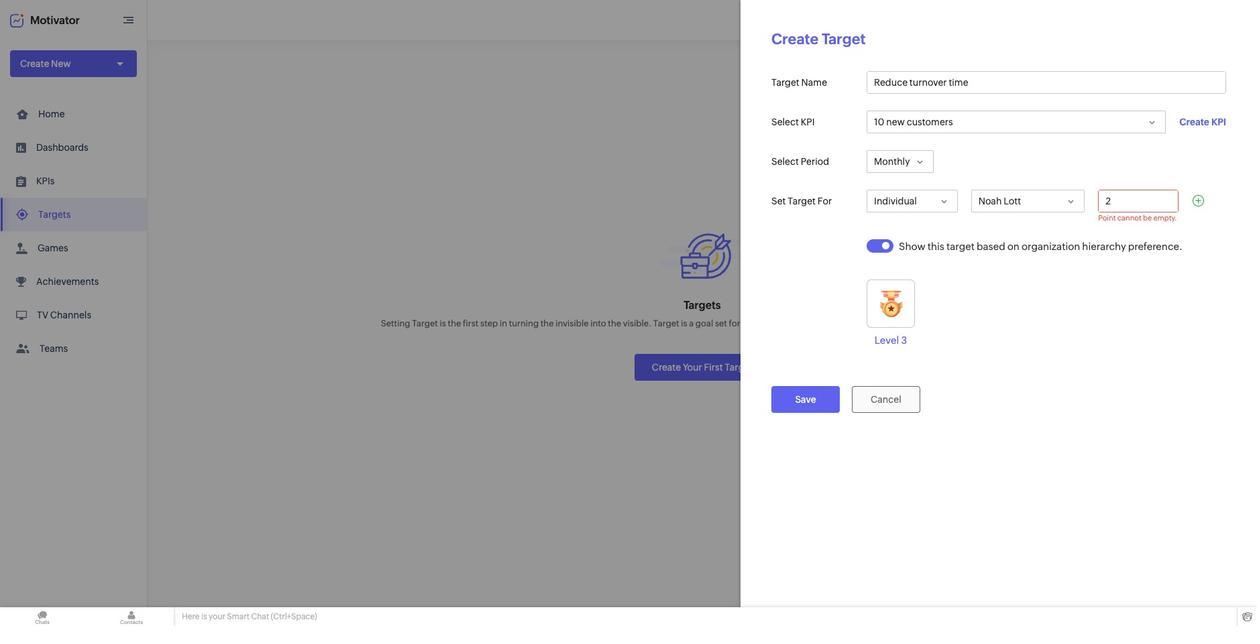 Task type: locate. For each thing, give the bounding box(es) containing it.
2 select from the top
[[771, 156, 799, 167]]

target inside button
[[725, 362, 753, 373]]

kpi
[[801, 117, 815, 127], [1211, 117, 1226, 127]]

1 kpi from the left
[[801, 117, 815, 127]]

a left the person on the bottom right
[[742, 319, 747, 329]]

revenue
[[864, 319, 897, 329]]

create new
[[20, 58, 71, 69]]

chat
[[251, 612, 269, 622]]

visible.
[[623, 319, 651, 329]]

save button
[[771, 386, 840, 413]]

10 new customers
[[874, 117, 953, 127]]

team
[[789, 319, 811, 329]]

into
[[590, 319, 606, 329]]

empty.
[[1153, 214, 1177, 222]]

0 vertical spatial targets
[[38, 209, 71, 220]]

0 horizontal spatial kpi
[[801, 117, 815, 127]]

target
[[946, 241, 975, 252]]

your
[[209, 612, 225, 622]]

list
[[0, 97, 147, 366]]

set target for
[[771, 196, 832, 207]]

target right setting
[[412, 319, 438, 329]]

select kpi
[[771, 117, 815, 127]]

2 horizontal spatial is
[[681, 319, 687, 329]]

for right sold
[[950, 319, 961, 329]]

dashboards
[[36, 142, 88, 153]]

invisible
[[555, 319, 589, 329]]

a left goal on the right of the page
[[689, 319, 694, 329]]

select down target name
[[771, 117, 799, 127]]

or left team
[[779, 319, 787, 329]]

first
[[704, 362, 723, 373]]

Add Points text field
[[1099, 191, 1178, 212]]

2 horizontal spatial the
[[608, 319, 621, 329]]

2 horizontal spatial a
[[963, 319, 967, 329]]

the left first
[[448, 319, 461, 329]]

is left first
[[440, 319, 446, 329]]

targets up games at the top
[[38, 209, 71, 220]]

setting
[[381, 319, 410, 329]]

list containing home
[[0, 97, 147, 366]]

0 horizontal spatial for
[[729, 319, 740, 329]]

targets
[[38, 209, 71, 220], [684, 299, 721, 312]]

step
[[480, 319, 498, 329]]

targets inside targets setting target is the first step in turning the invisible into the visible. target is a goal set for a person or team measured in revenue or units sold for a specific time.
[[684, 299, 721, 312]]

1 a from the left
[[689, 319, 694, 329]]

0 horizontal spatial a
[[689, 319, 694, 329]]

1 select from the top
[[771, 117, 799, 127]]

target
[[822, 31, 866, 48], [771, 77, 799, 88], [788, 196, 816, 207], [412, 319, 438, 329], [653, 319, 679, 329], [725, 362, 753, 373]]

1 horizontal spatial is
[[440, 319, 446, 329]]

hierarchy
[[1082, 241, 1126, 252]]

for
[[729, 319, 740, 329], [950, 319, 961, 329]]

1 horizontal spatial in
[[855, 319, 862, 329]]

select for select kpi
[[771, 117, 799, 127]]

target up name
[[822, 31, 866, 48]]

create for create new
[[20, 58, 49, 69]]

preference.
[[1128, 241, 1182, 252]]

kpis
[[36, 176, 55, 186]]

0 vertical spatial select
[[771, 117, 799, 127]]

0 horizontal spatial the
[[448, 319, 461, 329]]

your
[[683, 362, 702, 373]]

a
[[689, 319, 694, 329], [742, 319, 747, 329], [963, 319, 967, 329]]

select
[[771, 117, 799, 127], [771, 156, 799, 167]]

measured
[[813, 319, 853, 329]]

home
[[38, 109, 65, 119]]

target right first
[[725, 362, 753, 373]]

units
[[909, 319, 929, 329]]

1 vertical spatial select
[[771, 156, 799, 167]]

is
[[440, 319, 446, 329], [681, 319, 687, 329], [201, 612, 207, 622]]

smart
[[227, 612, 250, 622]]

targets up goal on the right of the page
[[684, 299, 721, 312]]

noah
[[978, 196, 1002, 207]]

be
[[1143, 214, 1152, 222]]

1 horizontal spatial or
[[899, 319, 907, 329]]

is left your
[[201, 612, 207, 622]]

in
[[500, 319, 507, 329], [855, 319, 862, 329]]

1 vertical spatial targets
[[684, 299, 721, 312]]

for
[[818, 196, 832, 207]]

create your first target
[[652, 362, 753, 373]]

user image
[[1215, 9, 1237, 31]]

1 in from the left
[[500, 319, 507, 329]]

1 horizontal spatial a
[[742, 319, 747, 329]]

select for select period
[[771, 156, 799, 167]]

10 new customers field
[[867, 111, 1166, 133]]

in right step
[[500, 319, 507, 329]]

0 horizontal spatial or
[[779, 319, 787, 329]]

the
[[448, 319, 461, 329], [540, 319, 554, 329], [608, 319, 621, 329]]

1 horizontal spatial targets
[[684, 299, 721, 312]]

1 horizontal spatial the
[[540, 319, 554, 329]]

the right turning
[[540, 319, 554, 329]]

2 the from the left
[[540, 319, 554, 329]]

create inside button
[[652, 362, 681, 373]]

None text field
[[867, 72, 1226, 93]]

1 horizontal spatial kpi
[[1211, 117, 1226, 127]]

0 horizontal spatial targets
[[38, 209, 71, 220]]

1 horizontal spatial for
[[950, 319, 961, 329]]

a left specific
[[963, 319, 967, 329]]

first
[[463, 319, 479, 329]]

for right 'set'
[[729, 319, 740, 329]]

new
[[51, 58, 71, 69]]

1 or from the left
[[779, 319, 787, 329]]

select left 'period'
[[771, 156, 799, 167]]

noah lott
[[978, 196, 1021, 207]]

create kpi
[[1179, 117, 1226, 127]]

or left the units
[[899, 319, 907, 329]]

is left goal on the right of the page
[[681, 319, 687, 329]]

10
[[874, 117, 884, 127]]

individual
[[874, 196, 917, 207]]

specific
[[969, 319, 1001, 329]]

the right into
[[608, 319, 621, 329]]

2 kpi from the left
[[1211, 117, 1226, 127]]

2 or from the left
[[899, 319, 907, 329]]

0 horizontal spatial in
[[500, 319, 507, 329]]

tv channels
[[37, 310, 91, 321]]

3 the from the left
[[608, 319, 621, 329]]

kpi for select kpi
[[801, 117, 815, 127]]

create
[[771, 31, 819, 48], [20, 58, 49, 69], [1179, 117, 1209, 127], [652, 362, 681, 373]]

or
[[779, 319, 787, 329], [899, 319, 907, 329]]

in left revenue
[[855, 319, 862, 329]]



Task type: vqa. For each thing, say whether or not it's contained in the screenshot.
organization
yes



Task type: describe. For each thing, give the bounding box(es) containing it.
level
[[875, 335, 899, 346]]

create target
[[771, 31, 866, 48]]

based
[[977, 241, 1005, 252]]

1 for from the left
[[729, 319, 740, 329]]

level 3
[[875, 335, 907, 346]]

0 horizontal spatial is
[[201, 612, 207, 622]]

create for create your first target
[[652, 362, 681, 373]]

set
[[771, 196, 786, 207]]

period
[[801, 156, 829, 167]]

target left for
[[788, 196, 816, 207]]

3 a from the left
[[963, 319, 967, 329]]

kpi for create kpi
[[1211, 117, 1226, 127]]

targets for targets setting target is the first step in turning the invisible into the visible. target is a goal set for a person or team measured in revenue or units sold for a specific time.
[[684, 299, 721, 312]]

time.
[[1003, 319, 1024, 329]]

(ctrl+space)
[[271, 612, 317, 622]]

show
[[899, 241, 925, 252]]

Monthly field
[[867, 150, 934, 173]]

contacts image
[[89, 608, 174, 627]]

channels
[[50, 310, 91, 321]]

target left name
[[771, 77, 799, 88]]

on
[[1007, 241, 1019, 252]]

point
[[1098, 214, 1116, 222]]

games
[[38, 243, 68, 254]]

customers
[[907, 117, 953, 127]]

show this target based on organization hierarchy preference.
[[899, 241, 1182, 252]]

save
[[795, 394, 816, 405]]

cancel button
[[852, 386, 920, 413]]

target right visible.
[[653, 319, 679, 329]]

new
[[886, 117, 905, 127]]

Individual field
[[867, 190, 958, 213]]

3
[[901, 335, 907, 346]]

chats image
[[0, 608, 85, 627]]

organization
[[1022, 241, 1080, 252]]

targets setting target is the first step in turning the invisible into the visible. target is a goal set for a person or team measured in revenue or units sold for a specific time.
[[381, 299, 1024, 329]]

this
[[927, 241, 944, 252]]

create for create target
[[771, 31, 819, 48]]

2 for from the left
[[950, 319, 961, 329]]

Noah Lott field
[[971, 190, 1085, 213]]

monthly
[[874, 156, 910, 167]]

target name
[[771, 77, 827, 88]]

sold
[[931, 319, 948, 329]]

create for create kpi
[[1179, 117, 1209, 127]]

teams
[[40, 343, 68, 354]]

set
[[715, 319, 727, 329]]

turning
[[509, 319, 539, 329]]

lott
[[1004, 196, 1021, 207]]

select period
[[771, 156, 829, 167]]

achievements
[[36, 276, 99, 287]]

targets for targets
[[38, 209, 71, 220]]

1 the from the left
[[448, 319, 461, 329]]

2 in from the left
[[855, 319, 862, 329]]

here
[[182, 612, 200, 622]]

cancel
[[871, 394, 901, 405]]

motivator
[[30, 14, 80, 26]]

point cannot be empty.
[[1098, 214, 1177, 222]]

person
[[748, 319, 777, 329]]

2 a from the left
[[742, 319, 747, 329]]

create your first target button
[[634, 354, 770, 381]]

name
[[801, 77, 827, 88]]

here is your smart chat (ctrl+space)
[[182, 612, 317, 622]]

tv
[[37, 310, 48, 321]]

cannot
[[1117, 214, 1142, 222]]

goal
[[696, 319, 713, 329]]



